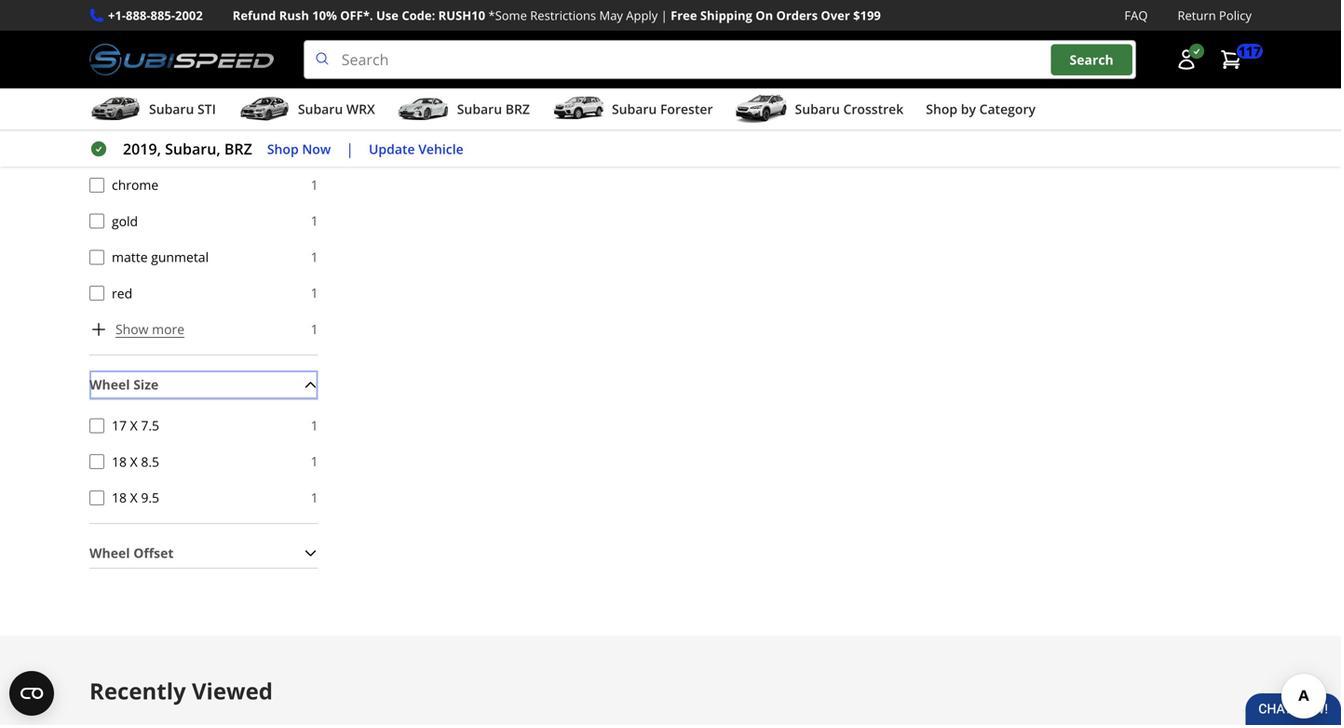 Task type: vqa. For each thing, say whether or not it's contained in the screenshot.
the Welcome Sale 5% OFF*. Use Code: SSSAVE5
no



Task type: locate. For each thing, give the bounding box(es) containing it.
x for 9.5
[[130, 489, 138, 507]]

|
[[661, 7, 668, 24], [346, 139, 354, 159]]

show
[[115, 320, 149, 338]]

2002
[[175, 7, 203, 24]]

3 subaru from the left
[[457, 100, 502, 118]]

1 vertical spatial 3
[[311, 68, 318, 85]]

rush10
[[438, 7, 485, 24]]

| right now
[[346, 139, 354, 159]]

search
[[1070, 51, 1114, 68]]

2 vertical spatial x
[[130, 489, 138, 507]]

shop by category button
[[926, 92, 1036, 130]]

1 matte from the top
[[112, 104, 148, 122]]

2 1 from the top
[[311, 176, 318, 194]]

wheel for wheel offset
[[89, 545, 130, 562]]

blue
[[112, 140, 138, 158]]

1 vertical spatial brz
[[224, 139, 252, 159]]

3 up now
[[311, 104, 318, 121]]

x for 7.5
[[130, 417, 138, 434]]

5 1 from the top
[[311, 284, 318, 302]]

7 1 from the top
[[311, 417, 318, 434]]

subaru down "silver"
[[149, 100, 194, 118]]

matte right matte black button
[[112, 104, 148, 122]]

0 vertical spatial wheel
[[89, 376, 130, 394]]

brz left a subaru forester thumbnail image
[[505, 100, 530, 118]]

a subaru brz thumbnail image image
[[397, 95, 450, 123]]

18 for 18 x 8.5
[[112, 453, 127, 471]]

0 vertical spatial 18
[[112, 453, 127, 471]]

by
[[961, 100, 976, 118]]

3 for black
[[311, 104, 318, 121]]

subaru up vehicle
[[457, 100, 502, 118]]

subaru inside subaru crosstrek dropdown button
[[795, 100, 840, 118]]

3 3 from the top
[[311, 104, 318, 121]]

1 horizontal spatial shop
[[926, 100, 958, 118]]

subaru up now
[[298, 100, 343, 118]]

4 1 from the top
[[311, 248, 318, 266]]

subaru for subaru forester
[[612, 100, 657, 118]]

subaru wrx button
[[238, 92, 375, 130]]

0 vertical spatial shop
[[926, 100, 958, 118]]

18 right 18 x 9.5 button
[[112, 489, 127, 507]]

subaru inside "subaru forester" dropdown button
[[612, 100, 657, 118]]

shop
[[926, 100, 958, 118], [267, 140, 299, 158]]

3 1 from the top
[[311, 212, 318, 230]]

recently viewed
[[89, 676, 273, 706]]

18 x 9.5
[[112, 489, 159, 507]]

forester
[[660, 100, 713, 118]]

subaru wrx
[[298, 100, 375, 118]]

3 x from the top
[[130, 489, 138, 507]]

18 X 8.5 button
[[89, 455, 104, 469]]

2 3 from the top
[[311, 68, 318, 85]]

wheel for wheel size
[[89, 376, 130, 394]]

matte right matte gunmetal button
[[112, 248, 148, 266]]

0 horizontal spatial shop
[[267, 140, 299, 158]]

brz
[[505, 100, 530, 118], [224, 139, 252, 159]]

2 x from the top
[[130, 453, 138, 471]]

recently
[[89, 676, 186, 706]]

subaru inside subaru sti dropdown button
[[149, 100, 194, 118]]

1 for 18 x 8.5
[[311, 453, 318, 470]]

6 1 from the top
[[311, 320, 318, 338]]

search input field
[[303, 40, 1136, 79]]

wheel left offset at the bottom
[[89, 545, 130, 562]]

3
[[311, 32, 318, 49], [311, 68, 318, 85], [311, 104, 318, 121]]

9 1 from the top
[[311, 489, 318, 507]]

black
[[112, 32, 143, 49], [151, 104, 183, 122]]

2 wheel from the top
[[89, 545, 130, 562]]

+1-888-885-2002
[[108, 7, 203, 24]]

button image
[[1175, 49, 1198, 71]]

hyper
[[112, 68, 147, 85]]

0 vertical spatial x
[[130, 417, 138, 434]]

1 vertical spatial wheel
[[89, 545, 130, 562]]

chrome button
[[89, 178, 104, 193]]

10%
[[312, 7, 337, 24]]

shop left now
[[267, 140, 299, 158]]

17
[[112, 417, 127, 434]]

1 vertical spatial |
[[346, 139, 354, 159]]

over
[[821, 7, 850, 24]]

18 for 18 x 9.5
[[112, 489, 127, 507]]

brz inside dropdown button
[[505, 100, 530, 118]]

8.5
[[141, 453, 159, 471]]

wrx
[[346, 100, 375, 118]]

0 vertical spatial matte
[[112, 104, 148, 122]]

x
[[130, 417, 138, 434], [130, 453, 138, 471], [130, 489, 138, 507]]

subaru inside subaru wrx dropdown button
[[298, 100, 343, 118]]

red
[[112, 284, 132, 302]]

18
[[112, 453, 127, 471], [112, 489, 127, 507]]

2 vertical spatial 3
[[311, 104, 318, 121]]

1 18 from the top
[[112, 453, 127, 471]]

0 vertical spatial 3
[[311, 32, 318, 49]]

matte gunmetal button
[[89, 250, 104, 265]]

shop inside dropdown button
[[926, 100, 958, 118]]

8 1 from the top
[[311, 453, 318, 470]]

apply
[[626, 7, 658, 24]]

gold
[[112, 212, 138, 230]]

2019, subaru, brz
[[123, 139, 252, 159]]

subaru
[[149, 100, 194, 118], [298, 100, 343, 118], [457, 100, 502, 118], [612, 100, 657, 118], [795, 100, 840, 118]]

18 X 9.5 button
[[89, 491, 104, 506]]

+1-
[[108, 7, 126, 24]]

subaru sti button
[[89, 92, 216, 130]]

1 vertical spatial shop
[[267, 140, 299, 158]]

subaru,
[[165, 139, 220, 159]]

shop left by
[[926, 100, 958, 118]]

1 vertical spatial x
[[130, 453, 138, 471]]

wheel size button
[[89, 371, 318, 399]]

1
[[311, 140, 318, 158], [311, 176, 318, 194], [311, 212, 318, 230], [311, 248, 318, 266], [311, 284, 318, 302], [311, 320, 318, 338], [311, 417, 318, 434], [311, 453, 318, 470], [311, 489, 318, 507]]

3 down 10%
[[311, 32, 318, 49]]

now
[[302, 140, 331, 158]]

| left free
[[661, 7, 668, 24]]

*some
[[488, 7, 527, 24]]

code:
[[402, 7, 435, 24]]

3 up subaru wrx dropdown button
[[311, 68, 318, 85]]

0 horizontal spatial black
[[112, 32, 143, 49]]

hyper silver
[[112, 68, 182, 85]]

x left "9.5"
[[130, 489, 138, 507]]

1 for 17 x 7.5
[[311, 417, 318, 434]]

1 horizontal spatial |
[[661, 7, 668, 24]]

subaru left forester
[[612, 100, 657, 118]]

0 horizontal spatial |
[[346, 139, 354, 159]]

1 1 from the top
[[311, 140, 318, 158]]

black button
[[89, 33, 104, 48]]

5 subaru from the left
[[795, 100, 840, 118]]

2 subaru from the left
[[298, 100, 343, 118]]

blue button
[[89, 142, 104, 156]]

0 vertical spatial black
[[112, 32, 143, 49]]

offset
[[133, 545, 174, 562]]

matte
[[112, 104, 148, 122], [112, 248, 148, 266]]

1 vertical spatial matte
[[112, 248, 148, 266]]

2 18 from the top
[[112, 489, 127, 507]]

1 x from the top
[[130, 417, 138, 434]]

1 for red
[[311, 284, 318, 302]]

x left 8.5
[[130, 453, 138, 471]]

1 horizontal spatial black
[[151, 104, 183, 122]]

18 x 8.5
[[112, 453, 159, 471]]

subaru for subaru crosstrek
[[795, 100, 840, 118]]

wheel left "size"
[[89, 376, 130, 394]]

wheel offset
[[89, 545, 174, 562]]

subaru right the a subaru crosstrek thumbnail image
[[795, 100, 840, 118]]

0 vertical spatial brz
[[505, 100, 530, 118]]

wheel
[[89, 376, 130, 394], [89, 545, 130, 562]]

subaru for subaru brz
[[457, 100, 502, 118]]

2 matte from the top
[[112, 248, 148, 266]]

shop for shop now
[[267, 140, 299, 158]]

$199
[[853, 7, 881, 24]]

black down "silver"
[[151, 104, 183, 122]]

faq
[[1125, 7, 1148, 24]]

faq link
[[1125, 6, 1148, 25]]

1 subaru from the left
[[149, 100, 194, 118]]

1 horizontal spatial brz
[[505, 100, 530, 118]]

1 wheel from the top
[[89, 376, 130, 394]]

x right 17
[[130, 417, 138, 434]]

1 vertical spatial 18
[[112, 489, 127, 507]]

subaru inside subaru brz dropdown button
[[457, 100, 502, 118]]

may
[[599, 7, 623, 24]]

brz right "subaru,"
[[224, 139, 252, 159]]

subaru forester button
[[552, 92, 713, 130]]

18 right 18 x 8.5 button
[[112, 453, 127, 471]]

wheel offset button
[[89, 539, 318, 568]]

black down 888-
[[112, 32, 143, 49]]

4 subaru from the left
[[612, 100, 657, 118]]

a subaru crosstrek thumbnail image image
[[735, 95, 788, 123]]



Task type: describe. For each thing, give the bounding box(es) containing it.
1 for blue
[[311, 140, 318, 158]]

subispeed logo image
[[89, 40, 274, 79]]

return policy
[[1178, 7, 1252, 24]]

viewed
[[192, 676, 273, 706]]

888-
[[126, 7, 150, 24]]

x for 8.5
[[130, 453, 138, 471]]

use
[[376, 7, 399, 24]]

1 for matte gunmetal
[[311, 248, 318, 266]]

885-
[[150, 7, 175, 24]]

shop now link
[[267, 139, 331, 160]]

more
[[152, 320, 185, 338]]

size
[[133, 376, 159, 394]]

on
[[756, 7, 773, 24]]

gunmetal
[[151, 248, 209, 266]]

show more button
[[89, 319, 185, 340]]

chrome
[[112, 176, 159, 194]]

a subaru forester thumbnail image image
[[552, 95, 604, 123]]

show more
[[115, 320, 185, 338]]

1 vertical spatial black
[[151, 104, 183, 122]]

1 for gold
[[311, 212, 318, 230]]

matte black
[[112, 104, 183, 122]]

subaru brz button
[[397, 92, 530, 130]]

category
[[979, 100, 1036, 118]]

return
[[1178, 7, 1216, 24]]

update vehicle button
[[369, 139, 464, 160]]

matte black button
[[89, 105, 104, 120]]

silver
[[150, 68, 182, 85]]

a subaru wrx thumbnail image image
[[238, 95, 290, 123]]

crosstrek
[[843, 100, 904, 118]]

orders
[[776, 7, 818, 24]]

0 vertical spatial |
[[661, 7, 668, 24]]

shop by category
[[926, 100, 1036, 118]]

shop for shop by category
[[926, 100, 958, 118]]

2019,
[[123, 139, 161, 159]]

1 3 from the top
[[311, 32, 318, 49]]

refund
[[233, 7, 276, 24]]

open widget image
[[9, 672, 54, 716]]

subaru crosstrek
[[795, 100, 904, 118]]

subaru for subaru sti
[[149, 100, 194, 118]]

a subaru sti thumbnail image image
[[89, 95, 142, 123]]

update vehicle
[[369, 140, 464, 158]]

matte gunmetal
[[112, 248, 209, 266]]

silver button
[[89, 0, 104, 12]]

shop now
[[267, 140, 331, 158]]

subaru for subaru wrx
[[298, 100, 343, 118]]

rush
[[279, 7, 309, 24]]

sti
[[197, 100, 216, 118]]

9.5
[[141, 489, 159, 507]]

117
[[1239, 42, 1261, 60]]

policy
[[1219, 7, 1252, 24]]

hyper silver button
[[89, 69, 104, 84]]

gold button
[[89, 214, 104, 229]]

free
[[671, 7, 697, 24]]

return policy link
[[1178, 6, 1252, 25]]

3 for silver
[[311, 68, 318, 85]]

17 x 7.5
[[112, 417, 159, 434]]

1 for chrome
[[311, 176, 318, 194]]

refund rush 10% off*. use code: rush10 *some restrictions may apply | free shipping on orders over $199
[[233, 7, 881, 24]]

update
[[369, 140, 415, 158]]

7.5
[[141, 417, 159, 434]]

subaru sti
[[149, 100, 216, 118]]

red button
[[89, 286, 104, 301]]

0 horizontal spatial brz
[[224, 139, 252, 159]]

matte for matte gunmetal
[[112, 248, 148, 266]]

1 for 18 x 9.5
[[311, 489, 318, 507]]

restrictions
[[530, 7, 596, 24]]

117 button
[[1211, 41, 1263, 78]]

subaru forester
[[612, 100, 713, 118]]

+1-888-885-2002 link
[[108, 6, 203, 25]]

shipping
[[700, 7, 752, 24]]

matte for matte black
[[112, 104, 148, 122]]

vehicle
[[418, 140, 464, 158]]

17 X 7.5 button
[[89, 418, 104, 433]]

subaru crosstrek button
[[735, 92, 904, 130]]

wheel size
[[89, 376, 159, 394]]

subaru brz
[[457, 100, 530, 118]]

off*.
[[340, 7, 373, 24]]

search button
[[1051, 44, 1132, 75]]



